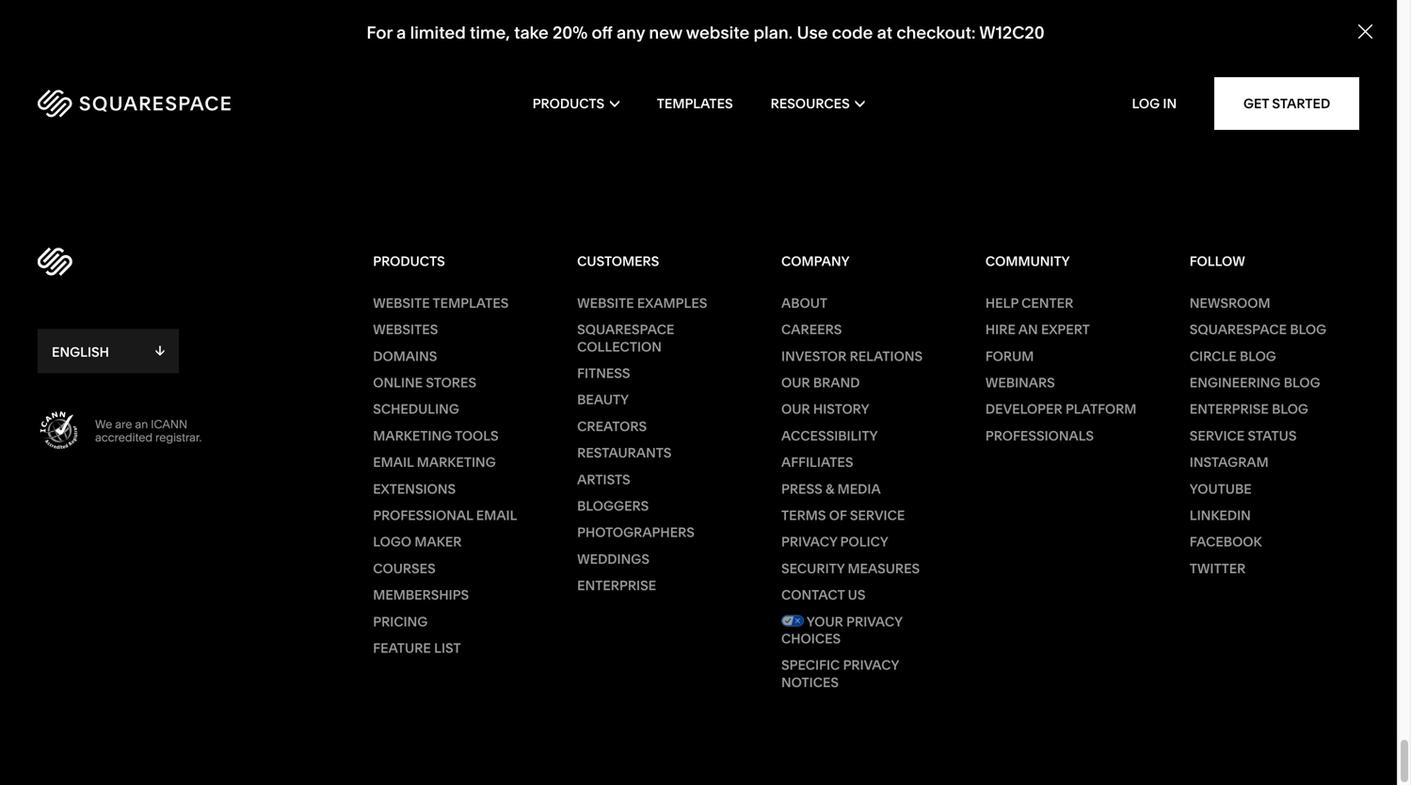 Task type: vqa. For each thing, say whether or not it's contained in the screenshot.
the leftmost to
no



Task type: locate. For each thing, give the bounding box(es) containing it.
0 horizontal spatial enterprise
[[577, 578, 656, 594]]

squarespace logo image
[[38, 89, 231, 118], [38, 248, 72, 276]]

our for our brand
[[781, 375, 810, 391]]

squarespace up circle blog
[[1190, 322, 1287, 338]]

1 vertical spatial enterprise
[[577, 578, 656, 594]]

1 vertical spatial templates
[[433, 295, 509, 311]]

developer platform
[[986, 401, 1137, 417]]

restaurants
[[577, 445, 672, 461]]

products down 20%
[[533, 96, 605, 112]]

our history
[[781, 401, 869, 417]]

feature list
[[373, 640, 461, 656]]

1 horizontal spatial enterprise
[[1190, 401, 1269, 417]]

in
[[1163, 96, 1177, 112]]

checkout:
[[897, 22, 976, 43]]

collection
[[577, 339, 662, 355]]

enterprise blog link
[[1190, 401, 1359, 418]]

privacy down your privacy choices link
[[843, 657, 899, 673]]

1 horizontal spatial products
[[533, 96, 605, 112]]

extensions link
[[373, 480, 543, 498]]

email up extensions
[[373, 454, 414, 470]]

center
[[1022, 295, 1074, 311]]

twitter
[[1190, 561, 1246, 577]]

0 vertical spatial products
[[533, 96, 605, 112]]

0 vertical spatial email
[[373, 454, 414, 470]]

your privacy choices
[[781, 614, 902, 647]]

privacy inside the specific privacy notices
[[843, 657, 899, 673]]

website up the squarespace collection on the top left of page
[[577, 295, 634, 311]]

blog down the engineering blog link
[[1272, 401, 1309, 417]]

blog down the newsroom link
[[1290, 322, 1327, 338]]

specific privacy notices
[[781, 657, 899, 690]]

privacy
[[781, 534, 837, 550], [847, 614, 902, 630], [843, 657, 899, 673]]

templates up the 'websites' link
[[433, 295, 509, 311]]

contact
[[781, 587, 845, 603]]

our down our brand
[[781, 401, 810, 417]]

marketing
[[373, 428, 452, 444], [417, 454, 496, 470]]

get
[[1244, 96, 1269, 112]]

email down extensions link
[[476, 507, 517, 523]]

notices
[[781, 674, 839, 690]]

1 squarespace logo image from the top
[[38, 89, 231, 118]]

examples
[[637, 295, 707, 311]]

hire an expert link
[[986, 321, 1155, 338]]

engineering blog
[[1190, 375, 1321, 391]]

templates inside website templates link
[[433, 295, 509, 311]]

1 vertical spatial squarespace logo link
[[38, 243, 373, 280]]

2 vertical spatial privacy
[[843, 657, 899, 673]]

squarespace up collection
[[577, 322, 674, 338]]

templates down for a limited time, take 20% off any new website plan. use code at checkout: w12c20
[[657, 96, 733, 112]]

get started link
[[1215, 77, 1359, 130]]

status
[[1248, 428, 1297, 444]]

0 horizontal spatial email
[[373, 454, 414, 470]]

affiliates link
[[781, 454, 951, 471]]

professional email link
[[373, 507, 543, 524]]

squarespace collection
[[577, 322, 674, 355]]

0 horizontal spatial templates
[[433, 295, 509, 311]]

investor relations
[[781, 348, 923, 364]]

blog down circle blog link
[[1284, 375, 1321, 391]]

products up website templates
[[373, 253, 445, 269]]

0 horizontal spatial squarespace
[[577, 322, 674, 338]]

facebook
[[1190, 534, 1262, 550]]

email marketing link
[[373, 454, 543, 471]]

0 vertical spatial squarespace logo image
[[38, 89, 231, 118]]

2 our from the top
[[781, 401, 810, 417]]

squarespace blog
[[1190, 322, 1327, 338]]

0 vertical spatial templates
[[657, 96, 733, 112]]

terms of service link
[[781, 507, 951, 524]]

relations
[[850, 348, 923, 364]]

our for our history
[[781, 401, 810, 417]]

bloggers link
[[577, 498, 747, 515]]

our brand
[[781, 375, 860, 391]]

1 horizontal spatial squarespace
[[1190, 322, 1287, 338]]

developer
[[986, 401, 1063, 417]]

english
[[52, 344, 109, 360]]

take
[[514, 22, 549, 43]]

blog for squarespace blog
[[1290, 322, 1327, 338]]

memberships
[[373, 587, 469, 603]]

1 our from the top
[[781, 375, 810, 391]]

0 horizontal spatial website
[[373, 295, 430, 311]]

beauty
[[577, 392, 629, 408]]

investor
[[781, 348, 847, 364]]

products button
[[533, 66, 619, 141]]

marketing down marketing tools link
[[417, 454, 496, 470]]

enterprise for enterprise blog
[[1190, 401, 1269, 417]]

0 vertical spatial squarespace logo link
[[38, 89, 302, 118]]

our brand link
[[781, 374, 951, 391]]

1 horizontal spatial service
[[1190, 428, 1245, 444]]

0 vertical spatial privacy
[[781, 534, 837, 550]]

enterprise down engineering
[[1190, 401, 1269, 417]]

any
[[617, 22, 645, 43]]

2 squarespace logo link from the top
[[38, 243, 373, 280]]

enterprise for enterprise
[[577, 578, 656, 594]]

1 vertical spatial squarespace logo image
[[38, 248, 72, 276]]

linkedin
[[1190, 507, 1251, 523]]

1 vertical spatial privacy
[[847, 614, 902, 630]]

0 vertical spatial enterprise
[[1190, 401, 1269, 417]]

service up instagram
[[1190, 428, 1245, 444]]

our down investor
[[781, 375, 810, 391]]

1 horizontal spatial email
[[476, 507, 517, 523]]

email
[[373, 454, 414, 470], [476, 507, 517, 523]]

privacy down contact us link
[[847, 614, 902, 630]]

privacy inside your privacy choices
[[847, 614, 902, 630]]

instagram link
[[1190, 454, 1359, 471]]

log             in link
[[1132, 96, 1177, 112]]

0 vertical spatial our
[[781, 375, 810, 391]]

brand
[[813, 375, 860, 391]]

1 vertical spatial our
[[781, 401, 810, 417]]

newsroom
[[1190, 295, 1271, 311]]

marketing down scheduling
[[373, 428, 452, 444]]

our inside our history link
[[781, 401, 810, 417]]

history
[[813, 401, 869, 417]]

2 squarespace from the left
[[1190, 322, 1287, 338]]

1 vertical spatial service
[[850, 507, 905, 523]]

products inside button
[[533, 96, 605, 112]]

domains link
[[373, 348, 543, 365]]

20%
[[553, 22, 588, 43]]

squarespace for circle blog
[[1190, 322, 1287, 338]]

1 squarespace from the left
[[577, 322, 674, 338]]

forum
[[986, 348, 1034, 364]]

website up websites
[[373, 295, 430, 311]]

security
[[781, 561, 845, 577]]

online stores
[[373, 375, 476, 391]]

privacy up the security
[[781, 534, 837, 550]]

resources
[[771, 96, 850, 112]]

instagram
[[1190, 454, 1269, 470]]

website for website examples
[[577, 295, 634, 311]]

enterprise down weddings
[[577, 578, 656, 594]]

2 website from the left
[[577, 295, 634, 311]]

blog down squarespace blog
[[1240, 348, 1276, 364]]

press
[[781, 481, 823, 497]]

a
[[397, 22, 406, 43]]

policy
[[840, 534, 889, 550]]

1 website from the left
[[373, 295, 430, 311]]

our inside "our brand" link
[[781, 375, 810, 391]]

email marketing
[[373, 454, 496, 470]]

1 vertical spatial email
[[476, 507, 517, 523]]

website templates link
[[373, 295, 543, 312]]

squarespace collection link
[[577, 321, 747, 355]]

templates link
[[657, 66, 733, 141]]

accessibility
[[781, 428, 878, 444]]

circle
[[1190, 348, 1237, 364]]

website templates
[[373, 295, 509, 311]]

service down press & media link
[[850, 507, 905, 523]]

professional
[[373, 507, 473, 523]]

enterprise link
[[577, 577, 747, 594]]

1 vertical spatial products
[[373, 253, 445, 269]]

terms
[[781, 507, 826, 523]]

us
[[848, 587, 866, 603]]

courses
[[373, 561, 436, 577]]

company
[[781, 253, 850, 269]]

service
[[1190, 428, 1245, 444], [850, 507, 905, 523]]

1 horizontal spatial website
[[577, 295, 634, 311]]

artists
[[577, 471, 630, 487]]

follow
[[1190, 253, 1245, 269]]

plan.
[[754, 22, 793, 43]]

your
[[807, 614, 843, 630]]



Task type: describe. For each thing, give the bounding box(es) containing it.
websites link
[[373, 321, 543, 338]]

photographers
[[577, 525, 695, 541]]

0 vertical spatial marketing
[[373, 428, 452, 444]]

online
[[373, 375, 423, 391]]

webinars
[[986, 375, 1055, 391]]

creators link
[[577, 418, 747, 435]]

service status link
[[1190, 427, 1359, 444]]

terms of service
[[781, 507, 905, 523]]

affiliates
[[781, 454, 853, 470]]

restaurants link
[[577, 444, 747, 462]]

privacy policy
[[781, 534, 889, 550]]

help
[[986, 295, 1019, 311]]

logo
[[373, 534, 412, 550]]

website for website templates
[[373, 295, 430, 311]]

measures
[[848, 561, 920, 577]]

get started
[[1244, 96, 1330, 112]]

log
[[1132, 96, 1160, 112]]

w12c20
[[979, 22, 1045, 43]]

community
[[986, 253, 1070, 269]]

2 squarespace logo image from the top
[[38, 248, 72, 276]]

anytime.
[[276, 34, 336, 53]]

blog for engineering blog
[[1284, 375, 1321, 391]]

about link
[[781, 295, 951, 312]]

0 horizontal spatial products
[[373, 253, 445, 269]]

1 vertical spatial marketing
[[417, 454, 496, 470]]

memberships link
[[373, 587, 543, 604]]

careers link
[[781, 321, 951, 338]]

service status
[[1190, 428, 1297, 444]]

new
[[649, 22, 682, 43]]

professionals link
[[986, 427, 1155, 444]]

&
[[826, 481, 834, 497]]

time,
[[470, 22, 510, 43]]

help center link
[[986, 295, 1155, 312]]

contact us
[[781, 587, 866, 603]]

scheduling link
[[373, 401, 543, 418]]

us state privacy opt-out icon image
[[781, 615, 804, 626]]

engineering blog link
[[1190, 374, 1359, 391]]

stores
[[426, 375, 476, 391]]

blog for circle blog
[[1240, 348, 1276, 364]]

media
[[838, 481, 881, 497]]

marketing tools
[[373, 428, 499, 444]]

logo maker link
[[373, 534, 543, 551]]

domains
[[373, 348, 437, 364]]

↓
[[155, 343, 165, 359]]

expert
[[1041, 322, 1090, 338]]

0 vertical spatial service
[[1190, 428, 1245, 444]]

youtube
[[1190, 481, 1252, 497]]

forum link
[[986, 348, 1155, 365]]

1 squarespace logo link from the top
[[38, 89, 302, 118]]

marketing tools link
[[373, 427, 543, 444]]

use
[[797, 22, 828, 43]]

at
[[877, 22, 893, 43]]

hire an expert
[[986, 322, 1090, 338]]

customers
[[577, 253, 659, 269]]

press & media
[[781, 481, 881, 497]]

of
[[829, 507, 847, 523]]

privacy for specific
[[843, 657, 899, 673]]

professionals
[[986, 428, 1094, 444]]

resources button
[[771, 66, 865, 141]]

photographers link
[[577, 524, 747, 541]]

card
[[291, 13, 323, 32]]

maker
[[415, 534, 462, 550]]

fitness
[[577, 365, 630, 381]]

privacy for your
[[847, 614, 902, 630]]

beauty link
[[577, 391, 747, 408]]

weddings
[[577, 551, 650, 567]]

0 horizontal spatial service
[[850, 507, 905, 523]]

enterprise blog
[[1190, 401, 1309, 417]]

platform
[[1066, 401, 1137, 417]]

our history link
[[781, 401, 951, 418]]

contact us link
[[781, 587, 951, 604]]

code
[[832, 22, 873, 43]]

developer platform link
[[986, 401, 1155, 418]]

your privacy choices link
[[781, 613, 951, 657]]

hire
[[986, 322, 1016, 338]]

professional email
[[373, 507, 517, 523]]

1 horizontal spatial templates
[[657, 96, 733, 112]]

no
[[222, 13, 243, 32]]

limited
[[410, 22, 466, 43]]

help center
[[986, 295, 1074, 311]]

specific privacy notices link
[[781, 657, 951, 691]]

investor relations link
[[781, 348, 951, 365]]

pricing
[[373, 614, 428, 630]]

squarespace for fitness
[[577, 322, 674, 338]]

off
[[592, 22, 613, 43]]

for a limited time, take 20% off any new website plan. use code at checkout: w12c20
[[367, 22, 1045, 43]]

security measures
[[781, 561, 920, 577]]

started
[[1272, 96, 1330, 112]]

circle blog link
[[1190, 348, 1359, 365]]

twitter link
[[1190, 560, 1359, 577]]

blog for enterprise blog
[[1272, 401, 1309, 417]]

an
[[1018, 322, 1038, 338]]

press & media link
[[781, 480, 951, 498]]



